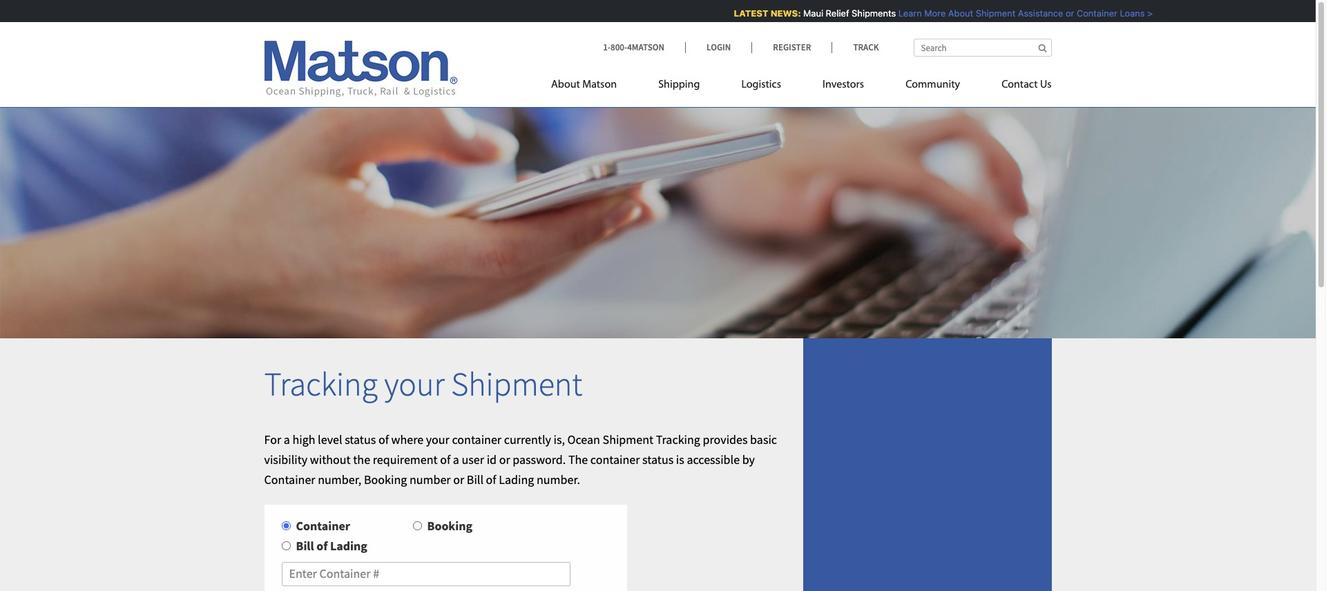 Task type: locate. For each thing, give the bounding box(es) containing it.
contact us
[[1002, 79, 1051, 90]]

of
[[378, 432, 389, 447], [440, 451, 450, 467], [486, 471, 496, 487], [316, 538, 328, 554]]

1 vertical spatial shipment
[[451, 363, 582, 405]]

investors link
[[802, 73, 885, 101]]

community
[[906, 79, 960, 90]]

of right bill of lading option
[[316, 538, 328, 554]]

ocean
[[567, 432, 600, 447]]

bill
[[467, 471, 483, 487], [296, 538, 314, 554]]

container
[[452, 432, 501, 447], [590, 451, 640, 467]]

container
[[1075, 8, 1116, 19], [264, 471, 315, 487], [296, 518, 350, 534]]

1 vertical spatial container
[[590, 451, 640, 467]]

for a high level status of where your container currently is, ocean shipment tracking provides basic visibility without the requirement of a user id or password. the container status is accessible by container number, booking number or bill of lading number.
[[264, 432, 777, 487]]

id
[[487, 451, 497, 467]]

section
[[793, 338, 1062, 591]]

a
[[284, 432, 290, 447], [453, 451, 459, 467]]

about matson link
[[551, 73, 638, 101]]

0 vertical spatial container
[[1075, 8, 1116, 19]]

0 vertical spatial lading
[[499, 471, 534, 487]]

1 horizontal spatial container
[[590, 451, 640, 467]]

search image
[[1038, 44, 1047, 52]]

lading inside for a high level status of where your container currently is, ocean shipment tracking provides basic visibility without the requirement of a user id or password. the container status is accessible by container number, booking number or bill of lading number.
[[499, 471, 534, 487]]

or
[[1064, 8, 1072, 19], [499, 451, 510, 467], [453, 471, 464, 487]]

a left user
[[453, 451, 459, 467]]

Enter Container # text field
[[281, 562, 571, 586]]

1 horizontal spatial a
[[453, 451, 459, 467]]

container down visibility
[[264, 471, 315, 487]]

booking
[[364, 471, 407, 487], [427, 518, 472, 534]]

Container radio
[[281, 522, 290, 531]]

bill right bill of lading option
[[296, 538, 314, 554]]

about left matson
[[551, 79, 580, 90]]

1 horizontal spatial bill
[[467, 471, 483, 487]]

1 horizontal spatial about
[[946, 8, 971, 19]]

2 vertical spatial shipment
[[603, 432, 653, 447]]

basic
[[750, 432, 777, 447]]

4matson
[[627, 41, 664, 53]]

0 horizontal spatial a
[[284, 432, 290, 447]]

0 vertical spatial about
[[946, 8, 971, 19]]

1 vertical spatial container
[[264, 471, 315, 487]]

0 vertical spatial booking
[[364, 471, 407, 487]]

lading down password.
[[499, 471, 534, 487]]

contact
[[1002, 79, 1038, 90]]

number
[[409, 471, 451, 487]]

maui
[[801, 8, 822, 19]]

your right where
[[426, 432, 450, 447]]

0 horizontal spatial shipment
[[451, 363, 582, 405]]

2 horizontal spatial shipment
[[974, 8, 1014, 19]]

container right the
[[590, 451, 640, 467]]

container left loans
[[1075, 8, 1116, 19]]

1 vertical spatial about
[[551, 79, 580, 90]]

status left is
[[642, 451, 674, 467]]

shipment
[[974, 8, 1014, 19], [451, 363, 582, 405], [603, 432, 653, 447]]

a right "for"
[[284, 432, 290, 447]]

800-
[[610, 41, 627, 53]]

0 horizontal spatial bill
[[296, 538, 314, 554]]

status
[[345, 432, 376, 447], [642, 451, 674, 467]]

about matson
[[551, 79, 617, 90]]

tracking up is
[[656, 432, 700, 447]]

0 horizontal spatial about
[[551, 79, 580, 90]]

1 horizontal spatial booking
[[427, 518, 472, 534]]

requirement
[[373, 451, 438, 467]]

bill of lading
[[296, 538, 367, 554]]

latest news: maui relief shipments learn more about shipment assistance or container loans >
[[732, 8, 1151, 19]]

shipping link
[[638, 73, 721, 101]]

lading
[[499, 471, 534, 487], [330, 538, 367, 554]]

0 horizontal spatial container
[[452, 432, 501, 447]]

your up where
[[384, 363, 445, 405]]

0 vertical spatial container
[[452, 432, 501, 447]]

or down user
[[453, 471, 464, 487]]

1 horizontal spatial tracking
[[656, 432, 700, 447]]

lading right bill of lading option
[[330, 538, 367, 554]]

blue matson logo with ocean, shipping, truck, rail and logistics written beneath it. image
[[264, 41, 458, 97]]

about
[[946, 8, 971, 19], [551, 79, 580, 90]]

shipment up currently
[[451, 363, 582, 405]]

bill down user
[[467, 471, 483, 487]]

register link
[[752, 41, 832, 53]]

shipment inside for a high level status of where your container currently is, ocean shipment tracking provides basic visibility without the requirement of a user id or password. the container status is accessible by container number, booking number or bill of lading number.
[[603, 432, 653, 447]]

bill inside for a high level status of where your container currently is, ocean shipment tracking provides basic visibility without the requirement of a user id or password. the container status is accessible by container number, booking number or bill of lading number.
[[467, 471, 483, 487]]

or right id
[[499, 451, 510, 467]]

1 vertical spatial your
[[426, 432, 450, 447]]

booking right booking radio
[[427, 518, 472, 534]]

1 vertical spatial a
[[453, 451, 459, 467]]

1 horizontal spatial lading
[[499, 471, 534, 487]]

tracking
[[264, 363, 378, 405], [656, 432, 700, 447]]

assistance
[[1016, 8, 1061, 19]]

1-
[[603, 41, 611, 53]]

or right assistance
[[1064, 8, 1072, 19]]

track link
[[832, 41, 879, 53]]

2 horizontal spatial or
[[1064, 8, 1072, 19]]

0 horizontal spatial lading
[[330, 538, 367, 554]]

0 horizontal spatial tracking
[[264, 363, 378, 405]]

1 horizontal spatial shipment
[[603, 432, 653, 447]]

the
[[568, 451, 588, 467]]

0 horizontal spatial booking
[[364, 471, 407, 487]]

logistics
[[741, 79, 781, 90]]

1 vertical spatial tracking
[[656, 432, 700, 447]]

None search field
[[913, 39, 1051, 57]]

learn more about shipment assistance or container loans > link
[[897, 8, 1151, 19]]

1 vertical spatial status
[[642, 451, 674, 467]]

number,
[[318, 471, 361, 487]]

shipment right ocean
[[603, 432, 653, 447]]

tracking up the level
[[264, 363, 378, 405]]

1 vertical spatial bill
[[296, 538, 314, 554]]

Search search field
[[913, 39, 1051, 57]]

container up bill of lading
[[296, 518, 350, 534]]

container up user
[[452, 432, 501, 447]]

booking down requirement
[[364, 471, 407, 487]]

0 vertical spatial status
[[345, 432, 376, 447]]

1 vertical spatial booking
[[427, 518, 472, 534]]

1-800-4matson link
[[603, 41, 685, 53]]

2 vertical spatial or
[[453, 471, 464, 487]]

by
[[742, 451, 755, 467]]

is,
[[554, 432, 565, 447]]

1 horizontal spatial or
[[499, 451, 510, 467]]

0 vertical spatial bill
[[467, 471, 483, 487]]

relief
[[824, 8, 847, 19]]

shipment up search search field
[[974, 8, 1014, 19]]

about right more
[[946, 8, 971, 19]]

level
[[318, 432, 342, 447]]

0 vertical spatial your
[[384, 363, 445, 405]]

your
[[384, 363, 445, 405], [426, 432, 450, 447]]

accessible
[[687, 451, 740, 467]]

loans
[[1118, 8, 1143, 19]]

0 vertical spatial shipment
[[974, 8, 1014, 19]]

register
[[773, 41, 811, 53]]

1 vertical spatial lading
[[330, 538, 367, 554]]

0 horizontal spatial status
[[345, 432, 376, 447]]

where
[[391, 432, 423, 447]]

2 vertical spatial container
[[296, 518, 350, 534]]

status up the
[[345, 432, 376, 447]]



Task type: vqa. For each thing, say whether or not it's contained in the screenshot.
Learn
yes



Task type: describe. For each thing, give the bounding box(es) containing it.
visibility
[[264, 451, 307, 467]]

is
[[676, 451, 684, 467]]

login link
[[685, 41, 752, 53]]

contact us link
[[981, 73, 1051, 101]]

tracking inside for a high level status of where your container currently is, ocean shipment tracking provides basic visibility without the requirement of a user id or password. the container status is accessible by container number, booking number or bill of lading number.
[[656, 432, 700, 447]]

0 vertical spatial a
[[284, 432, 290, 447]]

container inside for a high level status of where your container currently is, ocean shipment tracking provides basic visibility without the requirement of a user id or password. the container status is accessible by container number, booking number or bill of lading number.
[[264, 471, 315, 487]]

currently
[[504, 432, 551, 447]]

1 vertical spatial or
[[499, 451, 510, 467]]

shipments
[[850, 8, 894, 19]]

us
[[1040, 79, 1051, 90]]

for
[[264, 432, 281, 447]]

number.
[[537, 471, 580, 487]]

of up number
[[440, 451, 450, 467]]

0 vertical spatial or
[[1064, 8, 1072, 19]]

about inside top menu navigation
[[551, 79, 580, 90]]

top menu navigation
[[551, 73, 1051, 101]]

more
[[923, 8, 944, 19]]

of down id
[[486, 471, 496, 487]]

investors
[[823, 79, 864, 90]]

user
[[462, 451, 484, 467]]

latest
[[732, 8, 767, 19]]

track
[[853, 41, 879, 53]]

your inside for a high level status of where your container currently is, ocean shipment tracking provides basic visibility without the requirement of a user id or password. the container status is accessible by container number, booking number or bill of lading number.
[[426, 432, 450, 447]]

community link
[[885, 73, 981, 101]]

1 horizontal spatial status
[[642, 451, 674, 467]]

login
[[707, 41, 731, 53]]

customer inputing information via laptop to matson's online tools. image
[[0, 86, 1316, 338]]

Booking radio
[[413, 522, 422, 531]]

>
[[1145, 8, 1151, 19]]

of left where
[[378, 432, 389, 447]]

provides
[[703, 432, 748, 447]]

news:
[[769, 8, 799, 19]]

shipping
[[658, 79, 700, 90]]

high
[[292, 432, 315, 447]]

matson
[[582, 79, 617, 90]]

1-800-4matson
[[603, 41, 664, 53]]

without
[[310, 451, 351, 467]]

tracking your shipment
[[264, 363, 582, 405]]

logistics link
[[721, 73, 802, 101]]

booking inside for a high level status of where your container currently is, ocean shipment tracking provides basic visibility without the requirement of a user id or password. the container status is accessible by container number, booking number or bill of lading number.
[[364, 471, 407, 487]]

password.
[[513, 451, 566, 467]]

0 vertical spatial tracking
[[264, 363, 378, 405]]

the
[[353, 451, 370, 467]]

Bill of Lading radio
[[281, 542, 290, 551]]

0 horizontal spatial or
[[453, 471, 464, 487]]

learn
[[897, 8, 920, 19]]



